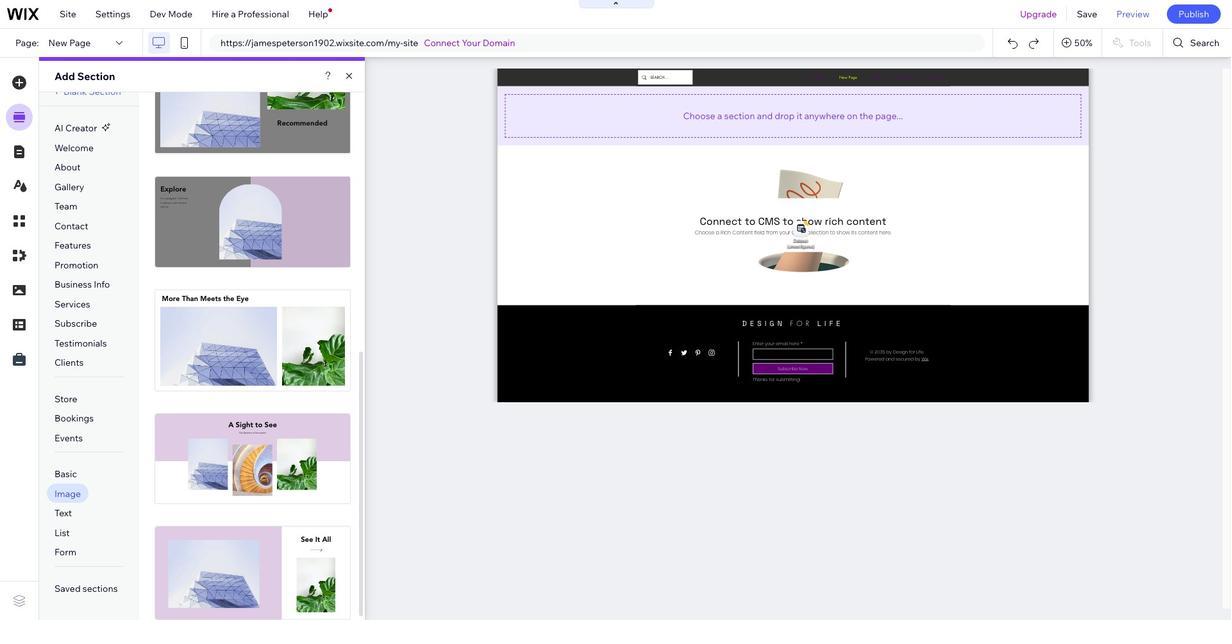 Task type: locate. For each thing, give the bounding box(es) containing it.
image
[[55, 489, 81, 500]]

connect
[[424, 37, 460, 49]]

search
[[1191, 37, 1220, 49]]

clients
[[55, 357, 84, 369]]

search button
[[1164, 29, 1231, 57]]

a right hire
[[231, 8, 236, 20]]

section down add section
[[89, 86, 121, 97]]

50% button
[[1054, 29, 1102, 57]]

testimonials
[[55, 338, 107, 349]]

0 vertical spatial section
[[77, 70, 115, 83]]

sections
[[83, 584, 118, 595]]

section up blank section
[[77, 70, 115, 83]]

preview button
[[1107, 0, 1159, 28]]

a for section
[[717, 110, 722, 122]]

new page
[[48, 37, 91, 49]]

a
[[231, 8, 236, 20], [717, 110, 722, 122]]

publish
[[1179, 8, 1210, 20]]

contact
[[55, 220, 88, 232]]

gallery
[[55, 181, 84, 193]]

bookings
[[55, 413, 94, 425]]

upgrade
[[1020, 8, 1057, 20]]

anywhere
[[804, 110, 845, 122]]

settings
[[95, 8, 130, 20]]

help
[[308, 8, 328, 20]]

choose
[[683, 110, 715, 122]]

form
[[55, 547, 76, 559]]

and
[[757, 110, 773, 122]]

text
[[55, 508, 72, 520]]

page
[[69, 37, 91, 49]]

ai
[[55, 122, 63, 134]]

page...
[[876, 110, 903, 122]]

new
[[48, 37, 67, 49]]

your
[[462, 37, 481, 49]]

features
[[55, 240, 91, 251]]

list
[[55, 528, 70, 539]]

save
[[1077, 8, 1098, 20]]

section for blank section
[[89, 86, 121, 97]]

hire
[[212, 8, 229, 20]]

store
[[55, 394, 77, 405]]

1 vertical spatial section
[[89, 86, 121, 97]]

1 vertical spatial a
[[717, 110, 722, 122]]

0 horizontal spatial a
[[231, 8, 236, 20]]

info
[[94, 279, 110, 291]]

welcome
[[55, 142, 94, 154]]

1 horizontal spatial a
[[717, 110, 722, 122]]

section
[[77, 70, 115, 83], [89, 86, 121, 97]]

ai creator
[[55, 122, 97, 134]]

professional
[[238, 8, 289, 20]]

dev
[[150, 8, 166, 20]]

services
[[55, 299, 90, 310]]

a left section
[[717, 110, 722, 122]]

events
[[55, 433, 83, 444]]

0 vertical spatial a
[[231, 8, 236, 20]]



Task type: vqa. For each thing, say whether or not it's contained in the screenshot.
Blank Section's 'Section'
yes



Task type: describe. For each thing, give the bounding box(es) containing it.
subscribe
[[55, 318, 97, 330]]

50%
[[1075, 37, 1093, 49]]

a for professional
[[231, 8, 236, 20]]

saved
[[55, 584, 81, 595]]

site
[[403, 37, 418, 49]]

add
[[55, 70, 75, 83]]

section for add section
[[77, 70, 115, 83]]

section
[[724, 110, 755, 122]]

dev mode
[[150, 8, 192, 20]]

promotion
[[55, 259, 99, 271]]

hire a professional
[[212, 8, 289, 20]]

mode
[[168, 8, 192, 20]]

add section
[[55, 70, 115, 83]]

on
[[847, 110, 858, 122]]

drop
[[775, 110, 795, 122]]

blank
[[63, 86, 87, 97]]

save button
[[1067, 0, 1107, 28]]

https://jamespeterson1902.wixsite.com/my-site connect your domain
[[221, 37, 515, 49]]

blank section
[[63, 86, 121, 97]]

basic
[[55, 469, 77, 481]]

team
[[55, 201, 77, 212]]

choose a section and drop it anywhere on the page...
[[683, 110, 903, 122]]

https://jamespeterson1902.wixsite.com/my-
[[221, 37, 403, 49]]

creator
[[65, 122, 97, 134]]

publish button
[[1167, 4, 1221, 24]]

the
[[860, 110, 874, 122]]

saved sections
[[55, 584, 118, 595]]

tools
[[1129, 37, 1151, 49]]

domain
[[483, 37, 515, 49]]

preview
[[1117, 8, 1150, 20]]

about
[[55, 162, 81, 173]]

it
[[797, 110, 802, 122]]

business
[[55, 279, 92, 291]]

site
[[60, 8, 76, 20]]

business info
[[55, 279, 110, 291]]

tools button
[[1102, 29, 1163, 57]]



